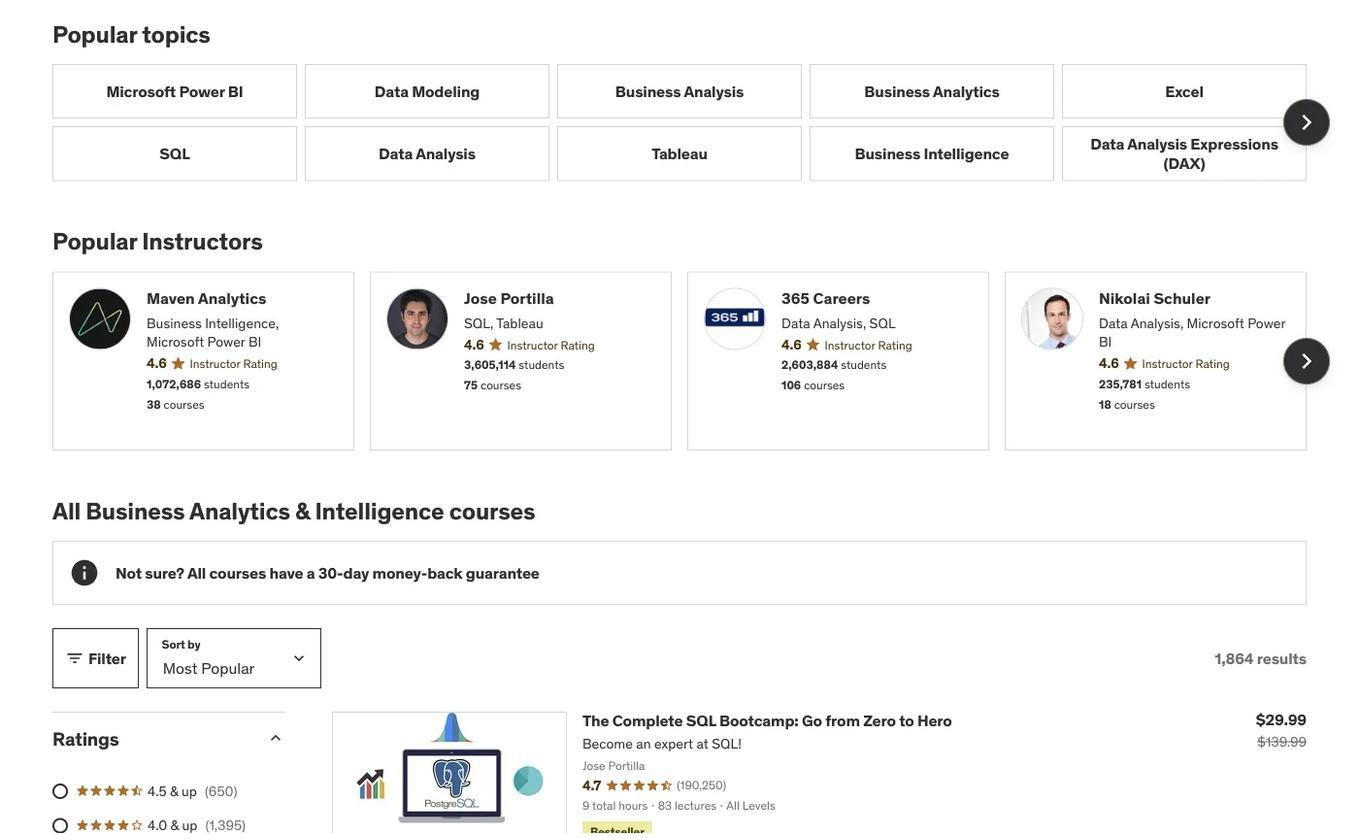 Task type: describe. For each thing, give the bounding box(es) containing it.
0 horizontal spatial intelligence
[[315, 497, 444, 526]]

students for analytics
[[204, 377, 250, 392]]

data for data analysis expressions (dax)
[[1091, 134, 1125, 154]]

4.0 & up (1,395)
[[148, 817, 246, 834]]

analysis for data analysis expressions (dax)
[[1128, 134, 1188, 154]]

ratings
[[52, 727, 119, 751]]

up for 4.5 & up
[[182, 782, 197, 800]]

106
[[782, 378, 802, 393]]

maven analytics business intelligence, microsoft power bi
[[147, 288, 279, 350]]

excel link
[[1063, 64, 1307, 119]]

4.6 for 365 careers
[[782, 335, 802, 353]]

1,072,686 students 38 courses
[[147, 377, 250, 412]]

bi for nikolai schuler
[[1099, 333, 1112, 350]]

data inside 365 careers data analysis, sql
[[782, 314, 811, 331]]

modeling
[[412, 81, 480, 101]]

not
[[116, 563, 142, 583]]

2,603,884 students 106 courses
[[782, 358, 887, 393]]

maven
[[147, 288, 195, 308]]

analysis for business analysis
[[684, 81, 744, 101]]

analytics for business
[[933, 81, 1000, 101]]

courses for 1,072,686 students 38 courses
[[164, 397, 205, 412]]

4.5
[[148, 782, 167, 800]]

data analysis
[[379, 144, 476, 163]]

intelligence,
[[205, 314, 279, 331]]

data modeling
[[375, 81, 480, 101]]

filter
[[88, 648, 126, 668]]

ratings button
[[52, 727, 251, 751]]

data analysis expressions (dax)
[[1091, 134, 1279, 173]]

business for business intelligence
[[855, 144, 921, 163]]

instructor rating for careers
[[825, 337, 913, 352]]

instructor rating for schuler
[[1143, 356, 1230, 371]]

data modeling link
[[305, 64, 550, 119]]

to
[[900, 711, 915, 731]]

carousel element for popular topics
[[52, 64, 1331, 181]]

30-
[[318, 563, 343, 583]]

complete
[[613, 711, 683, 731]]

courses for 2,603,884 students 106 courses
[[804, 378, 845, 393]]

rating for schuler
[[1196, 356, 1230, 371]]

365 careers data analysis, sql
[[782, 288, 896, 331]]

& for 4.0 & up (1,395)
[[170, 817, 179, 834]]

a
[[307, 563, 315, 583]]

schuler
[[1154, 288, 1211, 308]]

235,781 students 18 courses
[[1099, 377, 1191, 412]]

(650)
[[205, 782, 237, 800]]

instructors
[[142, 227, 263, 256]]

guarantee
[[466, 563, 540, 583]]

0 vertical spatial &
[[295, 497, 310, 526]]

analysis, for careers
[[814, 314, 867, 331]]

bootcamp:
[[720, 711, 799, 731]]

instructor rating for analytics
[[190, 356, 278, 371]]

4.5 & up (650)
[[148, 782, 237, 800]]

courses for 235,781 students 18 courses
[[1115, 397, 1156, 412]]

data analysis expressions (dax) link
[[1063, 126, 1307, 181]]

business analytics
[[865, 81, 1000, 101]]

75
[[464, 378, 478, 393]]

business analysis
[[616, 81, 744, 101]]

zero
[[864, 711, 896, 731]]

go
[[802, 711, 822, 731]]

(1,395)
[[205, 817, 246, 834]]

18
[[1099, 397, 1112, 412]]

instructor for portilla
[[508, 337, 558, 352]]

jose
[[464, 288, 497, 308]]

instructor for schuler
[[1143, 356, 1193, 371]]

the complete sql bootcamp: go from zero to hero link
[[583, 711, 952, 731]]

the
[[583, 711, 609, 731]]

business for business analytics
[[865, 81, 930, 101]]

topics
[[142, 19, 211, 49]]

next image for popular topics
[[1292, 107, 1323, 138]]

4.6 for nikolai schuler
[[1099, 354, 1119, 372]]

small image inside filter button
[[65, 649, 84, 668]]

data inside nikolai schuler data analysis, microsoft power bi
[[1099, 314, 1128, 331]]

popular for popular instructors
[[52, 227, 137, 256]]

rating for careers
[[878, 337, 913, 352]]

1,864 results
[[1215, 648, 1307, 668]]

analytics for maven
[[198, 288, 267, 308]]

tableau link
[[557, 126, 802, 181]]

tableau inside jose portilla sql, tableau
[[497, 314, 544, 331]]

instructor rating for portilla
[[508, 337, 595, 352]]

rating for analytics
[[243, 356, 278, 371]]

students for portilla
[[519, 358, 565, 373]]

jose portilla link
[[464, 288, 656, 310]]

back
[[427, 563, 463, 583]]

business inside maven analytics business intelligence, microsoft power bi
[[147, 314, 202, 331]]

courses for not sure? all courses have a 30-day money-back guarantee
[[209, 563, 266, 583]]

1 horizontal spatial small image
[[266, 728, 286, 748]]

$139.99
[[1258, 733, 1307, 751]]

sql,
[[464, 314, 494, 331]]



Task type: vqa. For each thing, say whether or not it's contained in the screenshot.
Bestseller within the Carousel element
no



Task type: locate. For each thing, give the bounding box(es) containing it.
jose portilla sql, tableau
[[464, 288, 554, 331]]

up for 4.0 & up
[[182, 817, 198, 834]]

intelligence up money-
[[315, 497, 444, 526]]

2 popular from the top
[[52, 227, 137, 256]]

microsoft down the "nikolai schuler" link
[[1187, 314, 1245, 331]]

up
[[182, 782, 197, 800], [182, 817, 198, 834]]

1,072,686
[[147, 377, 201, 392]]

popular for popular topics
[[52, 19, 137, 49]]

students
[[519, 358, 565, 373], [841, 358, 887, 373], [204, 377, 250, 392], [1145, 377, 1191, 392]]

3,605,114 students 75 courses
[[464, 358, 565, 393]]

power inside maven analytics business intelligence, microsoft power bi
[[207, 333, 245, 350]]

power inside nikolai schuler data analysis, microsoft power bi
[[1248, 314, 1286, 331]]

1 horizontal spatial analysis
[[684, 81, 744, 101]]

1 vertical spatial intelligence
[[315, 497, 444, 526]]

1 analysis, from the left
[[814, 314, 867, 331]]

next image
[[1292, 107, 1323, 138], [1292, 346, 1323, 377]]

1 vertical spatial sql
[[870, 314, 896, 331]]

2 horizontal spatial analysis
[[1128, 134, 1188, 154]]

from
[[826, 711, 860, 731]]

results
[[1258, 648, 1307, 668]]

maven analytics link
[[147, 288, 338, 310]]

4.6 for maven analytics
[[147, 354, 167, 372]]

microsoft for maven analytics
[[147, 333, 204, 350]]

4.6 down sql,
[[464, 335, 484, 353]]

0 vertical spatial up
[[182, 782, 197, 800]]

1 vertical spatial next image
[[1292, 346, 1323, 377]]

bi
[[228, 81, 243, 101], [249, 333, 262, 350], [1099, 333, 1112, 350]]

instructor up 235,781 students 18 courses
[[1143, 356, 1193, 371]]

nikolai schuler data analysis, microsoft power bi
[[1099, 288, 1286, 350]]

analytics
[[933, 81, 1000, 101], [198, 288, 267, 308], [189, 497, 290, 526]]

analysis down modeling on the top of page
[[416, 144, 476, 163]]

power for maven analytics
[[207, 333, 245, 350]]

instructor rating down intelligence,
[[190, 356, 278, 371]]

4.0
[[148, 817, 167, 834]]

analysis, down careers
[[814, 314, 867, 331]]

have
[[270, 563, 303, 583]]

bi inside microsoft power bi link
[[228, 81, 243, 101]]

analytics inside maven analytics business intelligence, microsoft power bi
[[198, 288, 267, 308]]

0 vertical spatial popular
[[52, 19, 137, 49]]

business up business intelligence
[[865, 81, 930, 101]]

instructor up 2,603,884 students 106 courses
[[825, 337, 876, 352]]

courses down '2,603,884'
[[804, 378, 845, 393]]

0 vertical spatial carousel element
[[52, 64, 1331, 181]]

analytics up business intelligence
[[933, 81, 1000, 101]]

365 careers link
[[782, 288, 973, 310]]

business
[[616, 81, 681, 101], [865, 81, 930, 101], [855, 144, 921, 163], [147, 314, 202, 331], [86, 497, 185, 526]]

data for data modeling
[[375, 81, 409, 101]]

sql link
[[52, 126, 297, 181]]

instructor rating down nikolai schuler data analysis, microsoft power bi on the top right of page
[[1143, 356, 1230, 371]]

nikolai
[[1099, 288, 1151, 308]]

students right '2,603,884'
[[841, 358, 887, 373]]

analysis inside the business analysis link
[[684, 81, 744, 101]]

data inside data analysis expressions (dax)
[[1091, 134, 1125, 154]]

$29.99
[[1257, 710, 1307, 729]]

power
[[179, 81, 225, 101], [1248, 314, 1286, 331], [207, 333, 245, 350]]

2 vertical spatial power
[[207, 333, 245, 350]]

& right 4.5
[[170, 782, 178, 800]]

students inside 3,605,114 students 75 courses
[[519, 358, 565, 373]]

235,781
[[1099, 377, 1142, 392]]

portilla
[[501, 288, 554, 308]]

$29.99 $139.99
[[1257, 710, 1307, 751]]

small image
[[65, 649, 84, 668], [266, 728, 286, 748]]

4.6 up 1,072,686
[[147, 354, 167, 372]]

instructor for careers
[[825, 337, 876, 352]]

0 horizontal spatial sql
[[160, 144, 190, 163]]

0 vertical spatial power
[[179, 81, 225, 101]]

2 vertical spatial analytics
[[189, 497, 290, 526]]

data for data analysis
[[379, 144, 413, 163]]

intelligence down business analytics link
[[924, 144, 1010, 163]]

sql
[[160, 144, 190, 163], [870, 314, 896, 331], [686, 711, 716, 731]]

rating down nikolai schuler data analysis, microsoft power bi on the top right of page
[[1196, 356, 1230, 371]]

excel
[[1166, 81, 1204, 101]]

carousel element containing microsoft power bi
[[52, 64, 1331, 181]]

4.6 up 235,781 at the right top of page
[[1099, 354, 1119, 372]]

data left (dax) at top right
[[1091, 134, 1125, 154]]

students right 235,781 at the right top of page
[[1145, 377, 1191, 392]]

microsoft down 'popular topics'
[[106, 81, 176, 101]]

1 horizontal spatial sql
[[686, 711, 716, 731]]

0 horizontal spatial analysis,
[[814, 314, 867, 331]]

analysis,
[[814, 314, 867, 331], [1131, 314, 1184, 331]]

1 horizontal spatial analysis,
[[1131, 314, 1184, 331]]

tableau down the business analysis link
[[652, 144, 708, 163]]

1 horizontal spatial all
[[187, 563, 206, 583]]

business down maven
[[147, 314, 202, 331]]

students inside 235,781 students 18 courses
[[1145, 377, 1191, 392]]

popular instructors element
[[52, 227, 1331, 451]]

(dax)
[[1164, 153, 1206, 173]]

courses down 1,072,686
[[164, 397, 205, 412]]

rating
[[561, 337, 595, 352], [878, 337, 913, 352], [243, 356, 278, 371], [1196, 356, 1230, 371]]

0 horizontal spatial analysis
[[416, 144, 476, 163]]

popular topics
[[52, 19, 211, 49]]

instructor up 3,605,114 students 75 courses
[[508, 337, 558, 352]]

38
[[147, 397, 161, 412]]

data down 365
[[782, 314, 811, 331]]

& right 4.0
[[170, 817, 179, 834]]

1 vertical spatial up
[[182, 817, 198, 834]]

expressions
[[1191, 134, 1279, 154]]

0 vertical spatial tableau
[[652, 144, 708, 163]]

microsoft inside nikolai schuler data analysis, microsoft power bi
[[1187, 314, 1245, 331]]

analysis up tableau link at top
[[684, 81, 744, 101]]

power down the topics
[[179, 81, 225, 101]]

data left modeling on the top of page
[[375, 81, 409, 101]]

1 vertical spatial small image
[[266, 728, 286, 748]]

data down data modeling link
[[379, 144, 413, 163]]

analysis, for schuler
[[1131, 314, 1184, 331]]

instructor up 1,072,686 students 38 courses at the left
[[190, 356, 240, 371]]

business intelligence link
[[810, 126, 1055, 181]]

& for 4.5 & up (650)
[[170, 782, 178, 800]]

instructor rating up 2,603,884 students 106 courses
[[825, 337, 913, 352]]

money-
[[372, 563, 427, 583]]

bi inside nikolai schuler data analysis, microsoft power bi
[[1099, 333, 1112, 350]]

data down nikolai at the right of page
[[1099, 314, 1128, 331]]

0 horizontal spatial all
[[52, 497, 81, 526]]

courses inside 235,781 students 18 courses
[[1115, 397, 1156, 412]]

courses up guarantee
[[449, 497, 536, 526]]

0 vertical spatial analytics
[[933, 81, 1000, 101]]

courses down 235,781 at the right top of page
[[1115, 397, 1156, 412]]

0 vertical spatial intelligence
[[924, 144, 1010, 163]]

1 carousel element from the top
[[52, 64, 1331, 181]]

4.6 for jose portilla
[[464, 335, 484, 353]]

sql down 365 careers link
[[870, 314, 896, 331]]

carousel element for popular instructors
[[52, 271, 1331, 451]]

2 horizontal spatial bi
[[1099, 333, 1112, 350]]

bi inside maven analytics business intelligence, microsoft power bi
[[249, 333, 262, 350]]

2 vertical spatial &
[[170, 817, 179, 834]]

hero
[[918, 711, 952, 731]]

data inside data modeling link
[[375, 81, 409, 101]]

students right 1,072,686
[[204, 377, 250, 392]]

tableau down the portilla
[[497, 314, 544, 331]]

up left (650)
[[182, 782, 197, 800]]

microsoft power bi
[[106, 81, 243, 101]]

students for schuler
[[1145, 377, 1191, 392]]

1 vertical spatial microsoft
[[1187, 314, 1245, 331]]

business up tableau link at top
[[616, 81, 681, 101]]

sql inside 365 careers data analysis, sql
[[870, 314, 896, 331]]

1 vertical spatial all
[[187, 563, 206, 583]]

sql right complete
[[686, 711, 716, 731]]

2,603,884
[[782, 358, 838, 373]]

popular instructors
[[52, 227, 263, 256]]

sql down microsoft power bi link
[[160, 144, 190, 163]]

analysis, inside 365 careers data analysis, sql
[[814, 314, 867, 331]]

1 popular from the top
[[52, 19, 137, 49]]

courses down 3,605,114
[[481, 378, 522, 393]]

analytics up intelligence,
[[198, 288, 267, 308]]

business down business analytics link
[[855, 144, 921, 163]]

2 analysis, from the left
[[1131, 314, 1184, 331]]

2 vertical spatial sql
[[686, 711, 716, 731]]

courses inside 2,603,884 students 106 courses
[[804, 378, 845, 393]]

all business analytics & intelligence courses
[[52, 497, 536, 526]]

4.6 up '2,603,884'
[[782, 335, 802, 353]]

students for careers
[[841, 358, 887, 373]]

1 horizontal spatial intelligence
[[924, 144, 1010, 163]]

microsoft for nikolai schuler
[[1187, 314, 1245, 331]]

courses inside 1,072,686 students 38 courses
[[164, 397, 205, 412]]

0 horizontal spatial tableau
[[497, 314, 544, 331]]

3,605,114
[[464, 358, 516, 373]]

analytics inside business analytics link
[[933, 81, 1000, 101]]

analytics up have
[[189, 497, 290, 526]]

instructor rating down jose portilla link
[[508, 337, 595, 352]]

microsoft inside maven analytics business intelligence, microsoft power bi
[[147, 333, 204, 350]]

business analytics link
[[810, 64, 1055, 119]]

up right 4.0
[[182, 817, 198, 834]]

next image inside the popular instructors element
[[1292, 346, 1323, 377]]

analysis inside data analysis expressions (dax)
[[1128, 134, 1188, 154]]

not sure? all courses have a 30-day money-back guarantee
[[116, 563, 540, 583]]

data
[[375, 81, 409, 101], [1091, 134, 1125, 154], [379, 144, 413, 163], [782, 314, 811, 331], [1099, 314, 1128, 331]]

students inside 1,072,686 students 38 courses
[[204, 377, 250, 392]]

1 vertical spatial tableau
[[497, 314, 544, 331]]

2 up from the top
[[182, 817, 198, 834]]

data inside data analysis link
[[379, 144, 413, 163]]

1 vertical spatial power
[[1248, 314, 1286, 331]]

microsoft
[[106, 81, 176, 101], [1187, 314, 1245, 331], [147, 333, 204, 350]]

carousel element
[[52, 64, 1331, 181], [52, 271, 1331, 451]]

2 next image from the top
[[1292, 346, 1323, 377]]

0 vertical spatial sql
[[160, 144, 190, 163]]

bi for maven analytics
[[249, 333, 262, 350]]

microsoft up 1,072,686
[[147, 333, 204, 350]]

rating for portilla
[[561, 337, 595, 352]]

day
[[343, 563, 369, 583]]

1 vertical spatial &
[[170, 782, 178, 800]]

0 vertical spatial all
[[52, 497, 81, 526]]

2 vertical spatial microsoft
[[147, 333, 204, 350]]

1,864 results status
[[1215, 648, 1307, 668]]

1 next image from the top
[[1292, 107, 1323, 138]]

&
[[295, 497, 310, 526], [170, 782, 178, 800], [170, 817, 179, 834]]

0 vertical spatial microsoft
[[106, 81, 176, 101]]

1 vertical spatial popular
[[52, 227, 137, 256]]

1 up from the top
[[182, 782, 197, 800]]

tableau
[[652, 144, 708, 163], [497, 314, 544, 331]]

0 horizontal spatial small image
[[65, 649, 84, 668]]

power down the "nikolai schuler" link
[[1248, 314, 1286, 331]]

1 horizontal spatial bi
[[249, 333, 262, 350]]

popular
[[52, 19, 137, 49], [52, 227, 137, 256]]

business for business analysis
[[616, 81, 681, 101]]

analysis
[[684, 81, 744, 101], [1128, 134, 1188, 154], [416, 144, 476, 163]]

sure?
[[145, 563, 184, 583]]

all
[[52, 497, 81, 526], [187, 563, 206, 583]]

students right 3,605,114
[[519, 358, 565, 373]]

power down intelligence,
[[207, 333, 245, 350]]

2 carousel element from the top
[[52, 271, 1331, 451]]

2 horizontal spatial sql
[[870, 314, 896, 331]]

analysis for data analysis
[[416, 144, 476, 163]]

1,864
[[1215, 648, 1254, 668]]

analysis inside data analysis link
[[416, 144, 476, 163]]

bi up 235,781 at the right top of page
[[1099, 333, 1112, 350]]

business up "not" at the bottom left
[[86, 497, 185, 526]]

0 vertical spatial small image
[[65, 649, 84, 668]]

instructor rating
[[508, 337, 595, 352], [825, 337, 913, 352], [190, 356, 278, 371], [1143, 356, 1230, 371]]

courses for 3,605,114 students 75 courses
[[481, 378, 522, 393]]

nikolai schuler link
[[1099, 288, 1291, 310]]

1 horizontal spatial tableau
[[652, 144, 708, 163]]

power for nikolai schuler
[[1248, 314, 1286, 331]]

business analysis link
[[557, 64, 802, 119]]

1 vertical spatial carousel element
[[52, 271, 1331, 451]]

& up a
[[295, 497, 310, 526]]

rating down jose portilla link
[[561, 337, 595, 352]]

0 vertical spatial next image
[[1292, 107, 1323, 138]]

carousel element containing maven analytics
[[52, 271, 1331, 451]]

business intelligence
[[855, 144, 1010, 163]]

bi down intelligence,
[[249, 333, 262, 350]]

365
[[782, 288, 810, 308]]

instructor for analytics
[[190, 356, 240, 371]]

0 horizontal spatial bi
[[228, 81, 243, 101]]

courses
[[481, 378, 522, 393], [804, 378, 845, 393], [164, 397, 205, 412], [1115, 397, 1156, 412], [449, 497, 536, 526], [209, 563, 266, 583]]

careers
[[813, 288, 871, 308]]

the complete sql bootcamp: go from zero to hero
[[583, 711, 952, 731]]

courses inside 3,605,114 students 75 courses
[[481, 378, 522, 393]]

data analysis link
[[305, 126, 550, 181]]

intelligence
[[924, 144, 1010, 163], [315, 497, 444, 526]]

analysis, down schuler
[[1131, 314, 1184, 331]]

bi up sql link
[[228, 81, 243, 101]]

students inside 2,603,884 students 106 courses
[[841, 358, 887, 373]]

rating down 365 careers link
[[878, 337, 913, 352]]

analysis, inside nikolai schuler data analysis, microsoft power bi
[[1131, 314, 1184, 331]]

1 vertical spatial analytics
[[198, 288, 267, 308]]

filter button
[[52, 628, 139, 689]]

courses left have
[[209, 563, 266, 583]]

rating down intelligence,
[[243, 356, 278, 371]]

microsoft power bi link
[[52, 64, 297, 119]]

next image for popular instructors
[[1292, 346, 1323, 377]]

analysis down excel link at the top right
[[1128, 134, 1188, 154]]



